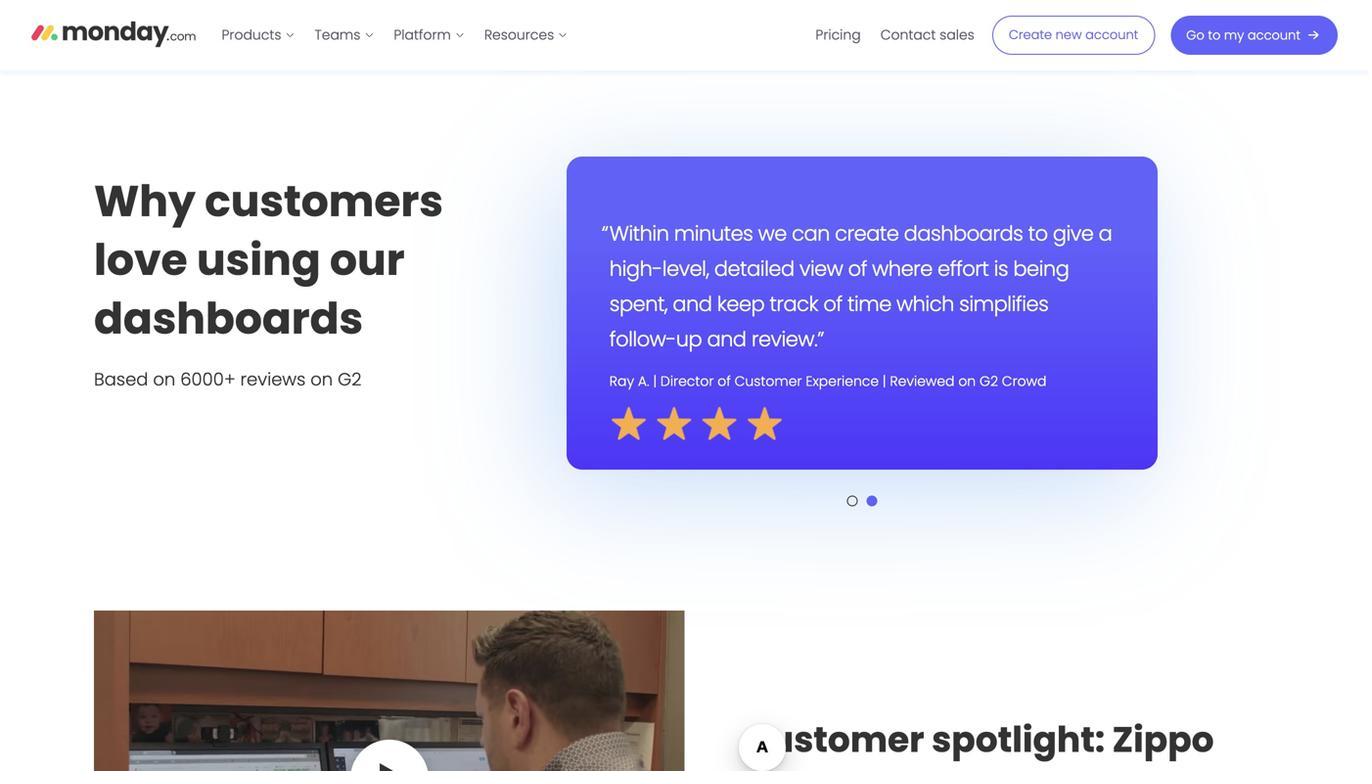 Task type: vqa. For each thing, say whether or not it's contained in the screenshot.
my
yes



Task type: describe. For each thing, give the bounding box(es) containing it.
1 vertical spatial customer
[[743, 715, 924, 764]]

0 vertical spatial of
[[848, 255, 867, 283]]

sales
[[940, 25, 975, 44]]

why customers love using our dashboards
[[94, 171, 443, 349]]

"
[[602, 219, 608, 248]]

experience
[[806, 372, 879, 391]]

detailed
[[714, 255, 794, 283]]

go to my account
[[1187, 26, 1301, 44]]

to inside " within minutes we can create dashboards to give a high-level, detailed view of where effort is being spent, and keep track of time which simplifies follow-up and review."
[[1028, 219, 1048, 248]]

track
[[770, 290, 818, 319]]

follow-
[[610, 325, 676, 354]]

reviewed
[[890, 372, 955, 391]]

within
[[610, 219, 669, 248]]

a.
[[638, 372, 650, 391]]

simplifies
[[959, 290, 1049, 319]]

0 horizontal spatial g2
[[338, 367, 362, 392]]

list containing products
[[212, 0, 578, 70]]

main element
[[212, 0, 1338, 70]]

based
[[94, 367, 148, 392]]

my
[[1224, 26, 1244, 44]]

resources
[[484, 25, 554, 44]]

review."
[[752, 325, 824, 354]]

0 horizontal spatial on
[[153, 367, 175, 392]]

being
[[1013, 255, 1069, 283]]

1 horizontal spatial on
[[310, 367, 333, 392]]

high-
[[610, 255, 662, 283]]

oxy image
[[888, 0, 959, 47]]

keep
[[717, 290, 765, 319]]

reviews
[[240, 367, 306, 392]]

based on 6000+ reviews on g2
[[94, 367, 362, 392]]

products link
[[212, 20, 305, 51]]

review1 image
[[847, 496, 858, 507]]

ray a. | director of customer experience | reviewed on g2 crowd
[[610, 372, 1047, 391]]

1 horizontal spatial g2
[[980, 372, 998, 391]]

customer spotlight: zippo
[[743, 715, 1214, 764]]

1 vertical spatial and
[[707, 325, 746, 354]]

create
[[1009, 26, 1052, 44]]

effort
[[938, 255, 989, 283]]

contact sales
[[881, 25, 975, 44]]

level,
[[662, 255, 709, 283]]

can
[[792, 219, 830, 248]]

is
[[994, 255, 1008, 283]]

love
[[94, 230, 188, 290]]

lionsgate image
[[1105, 0, 1220, 28]]

time
[[848, 290, 891, 319]]

go to my account button
[[1171, 16, 1338, 55]]

0 vertical spatial and
[[673, 290, 712, 319]]

canva image
[[388, 0, 504, 27]]

why
[[94, 171, 196, 232]]

youtube screenshot image
[[94, 611, 685, 771]]



Task type: locate. For each thing, give the bounding box(es) containing it.
director
[[661, 372, 714, 391]]

1 horizontal spatial account
[[1248, 26, 1301, 44]]

where
[[872, 255, 933, 283]]

give
[[1053, 219, 1094, 248]]

1 vertical spatial of
[[824, 290, 842, 319]]

0 vertical spatial customer
[[735, 372, 802, 391]]

1 horizontal spatial list
[[806, 0, 984, 70]]

1 vertical spatial dashboards
[[94, 289, 363, 349]]

on
[[153, 367, 175, 392], [310, 367, 333, 392], [959, 372, 976, 391]]

spent,
[[610, 290, 668, 319]]

list
[[212, 0, 578, 70], [806, 0, 984, 70]]

which
[[897, 290, 954, 319]]

on right based
[[153, 367, 175, 392]]

of right director
[[718, 372, 731, 391]]

| right the a.
[[653, 372, 657, 391]]

customers
[[205, 171, 443, 232]]

dashboards up based on 6000+ reviews on g2
[[94, 289, 363, 349]]

to inside go to my account button
[[1208, 26, 1221, 44]]

g2
[[338, 367, 362, 392], [980, 372, 998, 391]]

account inside button
[[1248, 26, 1301, 44]]

using
[[197, 230, 321, 290]]

of left 'time'
[[824, 290, 842, 319]]

and
[[673, 290, 712, 319], [707, 325, 746, 354]]

monday.com logo image
[[31, 13, 196, 54]]

account
[[1086, 26, 1139, 44], [1248, 26, 1301, 44]]

products
[[222, 25, 281, 44]]

0 horizontal spatial list
[[212, 0, 578, 70]]

0 horizontal spatial account
[[1086, 26, 1139, 44]]

to
[[1208, 26, 1221, 44], [1028, 219, 1048, 248]]

customer
[[735, 372, 802, 391], [743, 715, 924, 764]]

2 | from the left
[[883, 372, 886, 391]]

6000+
[[180, 367, 236, 392]]

| left reviewed
[[883, 372, 886, 391]]

up
[[676, 325, 702, 354]]

ray
[[610, 372, 634, 391]]

of right view
[[848, 255, 867, 283]]

teams
[[315, 25, 361, 44]]

2 horizontal spatial of
[[848, 255, 867, 283]]

account inside button
[[1086, 26, 1139, 44]]

view
[[800, 255, 843, 283]]

and right up
[[707, 325, 746, 354]]

create
[[835, 219, 899, 248]]

and up up
[[673, 290, 712, 319]]

spotlight:
[[932, 715, 1105, 764]]

to right go
[[1208, 26, 1221, 44]]

1 horizontal spatial |
[[883, 372, 886, 391]]

platform
[[394, 25, 451, 44]]

on right reviews at the left of the page
[[310, 367, 333, 392]]

zippo
[[1113, 715, 1214, 764]]

on right reviewed
[[959, 372, 976, 391]]

our
[[330, 230, 405, 290]]

dashboards up effort
[[904, 219, 1023, 248]]

minutes
[[674, 219, 753, 248]]

create new account button
[[992, 16, 1155, 55]]

dashboards inside why customers love using our dashboards
[[94, 289, 363, 349]]

2 vertical spatial of
[[718, 372, 731, 391]]

teams link
[[305, 20, 384, 51]]

go
[[1187, 26, 1205, 44]]

|
[[653, 372, 657, 391], [883, 372, 886, 391]]

1 list from the left
[[212, 0, 578, 70]]

contact sales button
[[871, 20, 984, 51]]

review2 image
[[867, 496, 877, 507]]

pricing
[[816, 25, 861, 44]]

1 | from the left
[[653, 372, 657, 391]]

crowd
[[1002, 372, 1047, 391]]

dashboards inside " within minutes we can create dashboards to give a high-level, detailed view of where effort is being spent, and keep track of time which simplifies follow-up and review."
[[904, 219, 1023, 248]]

a
[[1099, 219, 1112, 248]]

1 horizontal spatial dashboards
[[904, 219, 1023, 248]]

0 vertical spatial dashboards
[[904, 219, 1023, 248]]

platform link
[[384, 20, 475, 51]]

1 horizontal spatial of
[[824, 290, 842, 319]]

2 list from the left
[[806, 0, 984, 70]]

of
[[848, 255, 867, 283], [824, 290, 842, 319], [718, 372, 731, 391]]

0 horizontal spatial |
[[653, 372, 657, 391]]

holtcat image
[[149, 0, 265, 28]]

1 horizontal spatial to
[[1208, 26, 1221, 44]]

resources link
[[475, 20, 578, 51]]

contact
[[881, 25, 936, 44]]

0 horizontal spatial of
[[718, 372, 731, 391]]

dashboards
[[904, 219, 1023, 248], [94, 289, 363, 349]]

we
[[758, 219, 787, 248]]

0 horizontal spatial to
[[1028, 219, 1048, 248]]

g2 right reviews at the left of the page
[[338, 367, 362, 392]]

pricing link
[[806, 20, 871, 51]]

to left give on the right of the page
[[1028, 219, 1048, 248]]

0 horizontal spatial dashboards
[[94, 289, 363, 349]]

0 vertical spatial to
[[1208, 26, 1221, 44]]

2 horizontal spatial on
[[959, 372, 976, 391]]

list containing pricing
[[806, 0, 984, 70]]

create new account
[[1009, 26, 1139, 44]]

1 vertical spatial to
[[1028, 219, 1048, 248]]

account right new
[[1086, 26, 1139, 44]]

account right my
[[1248, 26, 1301, 44]]

" within minutes we can create dashboards to give a high-level, detailed view of where effort is being spent, and keep track of time which simplifies follow-up and review."
[[602, 219, 1112, 354]]

g2 left crowd
[[980, 372, 998, 391]]

new
[[1056, 26, 1082, 44]]



